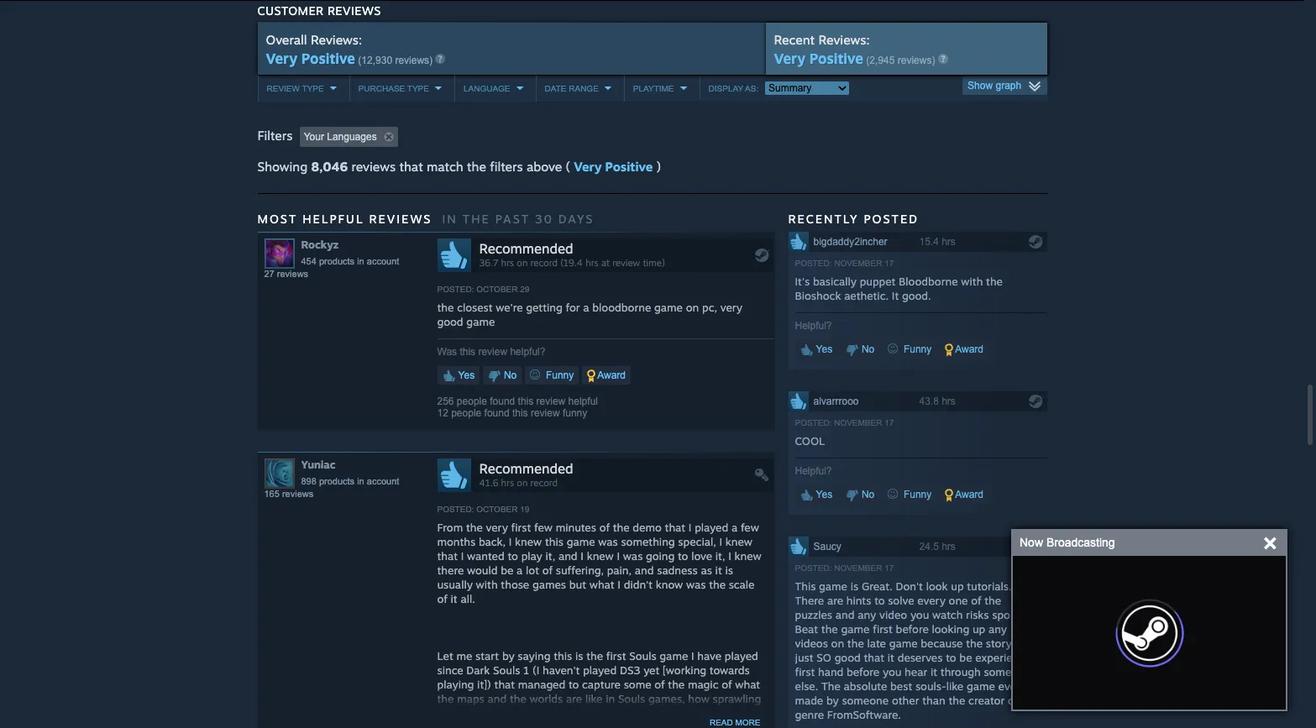 Task type: vqa. For each thing, say whether or not it's contained in the screenshot.
Player
no



Task type: describe. For each thing, give the bounding box(es) containing it.
165
[[264, 489, 280, 499]]

it left all.
[[451, 592, 458, 605]]

knew right special,
[[726, 535, 753, 548]]

experienced
[[976, 651, 1038, 664]]

2 vertical spatial played
[[583, 663, 617, 677]]

and up didn't
[[635, 563, 654, 577]]

october for posted: october 19
[[476, 505, 518, 514]]

this
[[795, 579, 816, 593]]

let
[[437, 649, 453, 663]]

reviews) for overall reviews:
[[395, 54, 433, 66]]

1 vertical spatial a
[[732, 521, 738, 534]]

hrs right 43.8
[[942, 395, 956, 407]]

is inside let me start by saying this is the first souls game i have played since dark souls 1 (i haven't played ds3 yet [working towards playing it]) that managed to capture some of the magic of what the maps and the worlds are like in souls games, how sprawling they are, the constant imagining and visualizing of the map in your head and the constant work towards finding the
[[575, 649, 583, 663]]

saucy
[[814, 541, 842, 553]]

posted: for closest
[[437, 285, 474, 294]]

scale
[[729, 578, 755, 591]]

start
[[476, 649, 499, 663]]

it left "deserves"
[[888, 651, 895, 664]]

bloodborne
[[592, 301, 651, 314]]

and right head
[[492, 721, 511, 728]]

i down months
[[461, 549, 464, 563]]

type for purchase type
[[407, 84, 429, 93]]

the
[[822, 679, 841, 693]]

people right 256
[[457, 395, 487, 407]]

first inside from the very first few minutes of the demo that i played a few months back, i knew this game was something special, i knew that i wanted to play it, and i knew i was going to love it, i knew there would be a lot of suffering, pain, and sadness as it is usually with those games but what i didn't know was the scale of it all.
[[511, 521, 531, 534]]

else.
[[795, 679, 818, 693]]

of right minutes in the left of the page
[[600, 521, 610, 534]]

above
[[527, 159, 562, 175]]

funny link for it's basically puppet bloodborne with the bioshock aethetic. it good.
[[883, 340, 937, 358]]

15.4 hrs
[[919, 236, 956, 248]]

hints
[[847, 594, 871, 607]]

the down worlds at left bottom
[[514, 721, 530, 728]]

date
[[545, 84, 567, 93]]

bigdaddy2incher
[[814, 236, 888, 248]]

products for recommended 36.7 hrs on record            (19.4 hrs at review time)
[[319, 256, 355, 266]]

usually
[[437, 578, 473, 591]]

yes for it's basically puppet bloodborne with the bioshock aethetic. it good.
[[814, 343, 833, 355]]

and up work
[[606, 706, 625, 720]]

account for recommended 36.7 hrs on record            (19.4 hrs at review time)
[[367, 256, 399, 266]]

looking
[[932, 622, 970, 636]]

1 vertical spatial constant
[[534, 721, 578, 728]]

record for recommended 41.6 hrs on record
[[531, 477, 558, 489]]

your
[[437, 721, 460, 728]]

funny for it's basically puppet bloodborne with the bioshock aethetic. it good.
[[901, 343, 932, 355]]

the down puzzles
[[821, 622, 838, 636]]

hrs right 15.4
[[942, 236, 956, 248]]

game up there
[[819, 579, 848, 593]]

posted: up "from"
[[437, 505, 474, 514]]

of up games,
[[655, 678, 665, 691]]

posted: november 17 this game is great. don't look up tutorials. there are hints to solve every one of the puzzles and any video you watch risks spoilers. beat the game first before looking up any videos on the late game because the story is just so good that it deserves to be experienced first hand before you hear it through someone else. the absolute best souls-like game ever made by someone other than the creator of the genre fromsoftware.
[[795, 563, 1038, 721]]

it up souls-
[[931, 665, 938, 679]]

it right as on the right of the page
[[715, 563, 722, 577]]

one
[[949, 594, 968, 607]]

reviews inside rockyz 454 products in account 27 reviews
[[277, 269, 308, 279]]

ever
[[999, 679, 1020, 693]]

256 people found this review helpful 12 people found this review funny
[[437, 395, 598, 419]]

0 vertical spatial up
[[951, 579, 964, 593]]

overall
[[266, 32, 307, 48]]

broadcasting
[[1047, 536, 1115, 549]]

play
[[521, 549, 543, 563]]

the down [working
[[668, 678, 685, 691]]

this left funny
[[512, 407, 528, 419]]

posted: october 29 the closest we're getting for a bloodborne game on pc, very good game
[[437, 285, 743, 328]]

in inside rockyz 454 products in account 27 reviews
[[357, 256, 364, 266]]

17 for it's basically puppet bloodborne with the bioshock aethetic. it good.
[[885, 259, 894, 268]]

haven't
[[543, 663, 580, 677]]

didn't
[[624, 578, 653, 591]]

game inside let me start by saying this is the first souls game i have played since dark souls 1 (i haven't played ds3 yet [working towards playing it]) that managed to capture some of the magic of what the maps and the worlds are like in souls games, how sprawling they are, the constant imagining and visualizing of the map in your head and the constant work towards finding the
[[660, 649, 688, 663]]

the down posted: october 19 in the left bottom of the page
[[466, 521, 483, 534]]

review left helpful at the bottom of page
[[536, 395, 566, 407]]

game up creator
[[967, 679, 995, 693]]

aethetic.
[[844, 289, 889, 302]]

show graph
[[968, 80, 1022, 91]]

2 horizontal spatial was
[[686, 578, 706, 591]]

puzzles
[[795, 608, 833, 621]]

as
[[701, 563, 712, 577]]

hand
[[818, 665, 844, 679]]

customer
[[257, 3, 324, 17]]

reviews inside yuniac 898 products in account 165 reviews
[[282, 489, 314, 499]]

in
[[442, 211, 458, 226]]

fromsoftware.
[[827, 708, 901, 721]]

more
[[735, 718, 761, 727]]

just
[[795, 651, 814, 664]]

what inside let me start by saying this is the first souls game i have played since dark souls 1 (i haven't played ds3 yet [working towards playing it]) that managed to capture some of the magic of what the maps and the worlds are like in souls games, how sprawling they are, the constant imagining and visualizing of the map in your head and the constant work towards finding the
[[735, 678, 760, 691]]

your
[[304, 131, 324, 143]]

the down how
[[697, 706, 714, 720]]

hrs left at
[[586, 257, 599, 269]]

don't
[[896, 579, 923, 593]]

this right was
[[460, 346, 476, 358]]

the up they
[[437, 692, 454, 705]]

first down just
[[795, 665, 815, 679]]

the down managed
[[510, 692, 527, 705]]

positive for recent
[[810, 49, 864, 67]]

i up special,
[[689, 521, 692, 534]]

dark
[[467, 663, 490, 677]]

people right 12 on the bottom of the page
[[451, 407, 482, 419]]

recommended for recommended 36.7 hrs on record            (19.4 hrs at review time)
[[479, 240, 573, 257]]

languages
[[327, 131, 377, 143]]

watch
[[932, 608, 963, 621]]

the left story
[[966, 637, 983, 650]]

hrs right 36.7
[[501, 257, 514, 269]]

yuniac 898 products in account 165 reviews
[[264, 458, 399, 499]]

24.5 hrs
[[919, 541, 956, 553]]

recommended 36.7 hrs on record            (19.4 hrs at review time)
[[479, 240, 665, 269]]

1 vertical spatial funny
[[543, 369, 574, 381]]

0 horizontal spatial a
[[517, 563, 523, 577]]

reviews up the overall reviews: very positive (12,930 reviews)
[[328, 3, 381, 17]]

on inside recommended 41.6 hrs on record
[[517, 477, 528, 489]]

game inside from the very first few minutes of the demo that i played a few months back, i knew this game was something special, i knew that i wanted to play it, and i knew i was going to love it, i knew there would be a lot of suffering, pain, and sadness as it is usually with those games but what i didn't know was the scale of it all.
[[567, 535, 595, 548]]

the right in on the top left
[[463, 211, 490, 226]]

yes link for it's basically puppet bloodborne with the bioshock aethetic. it good.
[[795, 340, 838, 358]]

is up hints
[[851, 579, 859, 593]]

the left "filters" in the top of the page
[[467, 159, 486, 175]]

43.8 hrs
[[919, 395, 956, 407]]

display as:
[[709, 84, 761, 93]]

that left match
[[399, 159, 423, 175]]

0 vertical spatial was
[[598, 535, 618, 548]]

1 vertical spatial award
[[595, 369, 626, 381]]

17 inside posted: november 17 this game is great. don't look up tutorials. there are hints to solve every one of the puzzles and any video you watch risks spoilers. beat the game first before looking up any videos on the late game because the story is just so good that it deserves to be experienced first hand before you hear it through someone else. the absolute best souls-like game ever made by someone other than the creator of the genre fromsoftware.
[[885, 563, 894, 573]]

game left the pc,
[[655, 301, 683, 314]]

that up special,
[[665, 521, 686, 534]]

be inside posted: november 17 this game is great. don't look up tutorials. there are hints to solve every one of the puzzles and any video you watch risks spoilers. beat the game first before looking up any videos on the late game because the story is just so good that it deserves to be experienced first hand before you hear it through someone else. the absolute best souls-like game ever made by someone other than the creator of the genre fromsoftware.
[[960, 651, 972, 664]]

19
[[520, 505, 530, 514]]

2 few from the left
[[741, 521, 759, 534]]

very inside posted: october 29 the closest we're getting for a bloodborne game on pc, very good game
[[721, 301, 743, 314]]

is up experienced
[[1015, 637, 1023, 650]]

of down usually
[[437, 592, 448, 605]]

1 vertical spatial played
[[725, 649, 758, 663]]

game down closest
[[467, 315, 495, 328]]

i right love
[[729, 549, 732, 563]]

now
[[1020, 536, 1043, 549]]

playtime
[[633, 84, 674, 93]]

customer reviews
[[257, 3, 381, 17]]

managed
[[518, 678, 566, 691]]

that inside let me start by saying this is the first souls game i have played since dark souls 1 (i haven't played ds3 yet [working towards playing it]) that managed to capture some of the magic of what the maps and the worlds are like in souls games, how sprawling they are, the constant imagining and visualizing of the map in your head and the constant work towards finding the
[[494, 678, 515, 691]]

made
[[795, 694, 823, 707]]

through
[[941, 665, 981, 679]]

1 vertical spatial souls
[[493, 663, 520, 677]]

1 vertical spatial any
[[989, 622, 1007, 636]]

story
[[986, 637, 1012, 650]]

sprawling
[[713, 692, 761, 705]]

this inside from the very first few minutes of the demo that i played a few months back, i knew this game was something special, i knew that i wanted to play it, and i knew i was going to love it, i knew there would be a lot of suffering, pain, and sadness as it is usually with those games but what i didn't know was the scale of it all.
[[545, 535, 564, 548]]

to up sadness in the bottom of the page
[[678, 549, 688, 563]]

the left "demo" on the bottom of the page
[[613, 521, 630, 534]]

now broadcasting link
[[1020, 534, 1115, 551]]

posted: november 17 it's basically puppet bloodborne with the bioshock aethetic. it good.
[[795, 259, 1003, 302]]

funny link for cool
[[883, 485, 937, 504]]

the down tutorials.
[[985, 594, 1002, 607]]

months
[[437, 535, 476, 548]]

41.6
[[479, 477, 498, 489]]

days
[[559, 211, 594, 226]]

very inside from the very first few minutes of the demo that i played a few months back, i knew this game was something special, i knew that i wanted to play it, and i knew i was going to love it, i knew there would be a lot of suffering, pain, and sadness as it is usually with those games but what i didn't know was the scale of it all.
[[486, 521, 508, 534]]

games,
[[649, 692, 685, 705]]

the left late
[[848, 637, 864, 650]]

i up the pain,
[[617, 549, 620, 563]]

date range
[[545, 84, 599, 93]]

no link for it's
[[841, 340, 880, 358]]

recently
[[788, 211, 859, 226]]

454
[[301, 256, 317, 266]]

found right 256
[[484, 407, 510, 419]]

of up the sprawling
[[722, 678, 732, 691]]

recently posted
[[788, 211, 919, 226]]

36.7
[[479, 257, 498, 269]]

yes link for cool
[[795, 485, 838, 504]]

are,
[[463, 706, 482, 720]]

i right back,
[[509, 535, 512, 548]]

0 vertical spatial towards
[[710, 663, 750, 677]]

2 it, from the left
[[716, 549, 725, 563]]

1 vertical spatial yes
[[456, 369, 475, 381]]

1
[[523, 663, 530, 677]]

1 vertical spatial no
[[501, 369, 517, 381]]

imagining
[[553, 706, 602, 720]]

1 horizontal spatial you
[[911, 608, 929, 621]]

to down because
[[946, 651, 957, 664]]

purchase type
[[358, 84, 429, 93]]

helpful
[[303, 211, 364, 226]]

0 horizontal spatial any
[[858, 608, 876, 621]]

no for it's
[[859, 343, 875, 355]]

the down as on the right of the page
[[709, 578, 726, 591]]

to left the play
[[508, 549, 518, 563]]

and down it])
[[488, 692, 507, 705]]

by inside let me start by saying this is the first souls game i have played since dark souls 1 (i haven't played ds3 yet [working towards playing it]) that managed to capture some of the magic of what the maps and the worlds are like in souls games, how sprawling they are, the constant imagining and visualizing of the map in your head and the constant work towards finding the
[[502, 649, 515, 663]]

the up capture
[[587, 649, 603, 663]]

souls-
[[916, 679, 946, 693]]

1 vertical spatial funny link
[[525, 366, 579, 385]]

i up "suffering,"
[[581, 549, 584, 563]]

in down the sprawling
[[742, 706, 752, 720]]

pain,
[[607, 563, 632, 577]]

17 for cool
[[885, 418, 894, 427]]

capture
[[582, 678, 621, 691]]

no link for cool
[[841, 485, 880, 504]]

visualizing
[[628, 706, 680, 720]]

by inside posted: november 17 this game is great. don't look up tutorials. there are hints to solve every one of the puzzles and any video you watch risks spoilers. beat the game first before looking up any videos on the late game because the story is just so good that it deserves to be experienced first hand before you hear it through someone else. the absolute best souls-like game ever made by someone other than the creator of the genre fromsoftware.
[[827, 694, 839, 707]]

showing 8,046 reviews that match the filters above ( very positive )
[[257, 159, 661, 175]]

1 horizontal spatial very
[[574, 159, 602, 175]]

2 vertical spatial souls
[[618, 692, 645, 705]]

1 vertical spatial yes link
[[437, 366, 480, 385]]

and up "suffering,"
[[559, 549, 578, 563]]

be inside from the very first few minutes of the demo that i played a few months back, i knew this game was something special, i knew that i wanted to play it, and i knew i was going to love it, i knew there would be a lot of suffering, pain, and sadness as it is usually with those games but what i didn't know was the scale of it all.
[[501, 563, 514, 577]]

type for review type
[[302, 84, 324, 93]]

1 horizontal spatial up
[[973, 622, 986, 636]]

products for recommended 41.6 hrs on record
[[319, 476, 355, 486]]

knew up the play
[[515, 535, 542, 548]]

magic
[[688, 678, 719, 691]]

this down helpful?
[[518, 395, 534, 407]]

found down the was this review helpful?
[[490, 395, 515, 407]]

i inside let me start by saying this is the first souls game i have played since dark souls 1 (i haven't played ds3 yet [working towards playing it]) that managed to capture some of the magic of what the maps and the worlds are like in souls games, how sprawling they are, the constant imagining and visualizing of the map in your head and the constant work towards finding the
[[691, 649, 694, 663]]

october for posted: october 29 the closest we're getting for a bloodborne game on pc, very good game
[[476, 285, 518, 294]]

would
[[467, 563, 498, 577]]

a inside posted: october 29 the closest we're getting for a bloodborne game on pc, very good game
[[583, 301, 589, 314]]

to down the great.
[[875, 594, 885, 607]]

the right creator
[[1022, 694, 1038, 707]]

27 reviews link
[[264, 269, 308, 279]]

posted: inside "posted: november 17 cool"
[[795, 418, 832, 427]]

at
[[601, 257, 610, 269]]

your languages
[[304, 131, 377, 143]]

i down the pain,
[[618, 578, 621, 591]]

i right special,
[[720, 535, 723, 548]]

0 vertical spatial souls
[[629, 649, 657, 663]]

rockyz link
[[301, 238, 339, 251]]

first inside let me start by saying this is the first souls game i have played since dark souls 1 (i haven't played ds3 yet [working towards playing it]) that managed to capture some of the magic of what the maps and the worlds are like in souls games, how sprawling they are, the constant imagining and visualizing of the map in your head and the constant work towards finding the
[[606, 649, 626, 663]]

knew up the pain,
[[587, 549, 614, 563]]

from
[[437, 521, 463, 534]]



Task type: locate. For each thing, give the bounding box(es) containing it.
award for it's basically puppet bloodborne with the bioshock aethetic. it good.
[[953, 343, 984, 355]]

0 horizontal spatial few
[[534, 521, 553, 534]]

2 reviews) from the left
[[898, 54, 935, 66]]

1 vertical spatial october
[[476, 505, 518, 514]]

other
[[892, 694, 919, 707]]

0 vertical spatial good
[[437, 315, 463, 328]]

2 vertical spatial award link
[[940, 485, 989, 504]]

you
[[911, 608, 929, 621], [883, 665, 902, 679]]

good inside posted: november 17 this game is great. don't look up tutorials. there are hints to solve every one of the puzzles and any video you watch risks spoilers. beat the game first before looking up any videos on the late game because the story is just so good that it deserves to be experienced first hand before you hear it through someone else. the absolute best souls-like game ever made by someone other than the creator of the genre fromsoftware.
[[835, 651, 861, 664]]

those
[[501, 578, 529, 591]]

what inside from the very first few minutes of the demo that i played a few months back, i knew this game was something special, i knew that i wanted to play it, and i knew i was going to love it, i knew there would be a lot of suffering, pain, and sadness as it is usually with those games but what i didn't know was the scale of it all.
[[589, 578, 615, 591]]

1 vertical spatial with
[[476, 578, 498, 591]]

account inside yuniac 898 products in account 165 reviews
[[367, 476, 399, 486]]

1 type from the left
[[302, 84, 324, 93]]

0 vertical spatial you
[[911, 608, 929, 621]]

1 horizontal spatial very
[[721, 301, 743, 314]]

helpful?
[[795, 320, 832, 332], [795, 465, 832, 477]]

to down haven't
[[569, 678, 579, 691]]

october inside posted: october 29 the closest we're getting for a bloodborne game on pc, very good game
[[476, 285, 518, 294]]

that up there on the left bottom
[[437, 549, 458, 563]]

spoilers.
[[992, 608, 1034, 621]]

game up "deserves"
[[889, 637, 918, 650]]

2 horizontal spatial very
[[774, 49, 806, 67]]

it, right the play
[[546, 549, 555, 563]]

account for recommended 41.6 hrs on record
[[367, 476, 399, 486]]

award link for it's basically puppet bloodborne with the bioshock aethetic. it good.
[[940, 340, 989, 358]]

posted: inside posted: november 17 this game is great. don't look up tutorials. there are hints to solve every one of the puzzles and any video you watch risks spoilers. beat the game first before looking up any videos on the late game because the story is just so good that it deserves to be experienced first hand before you hear it through someone else. the absolute best souls-like game ever made by someone other than the creator of the genre fromsoftware.
[[795, 563, 832, 573]]

0 vertical spatial 17
[[885, 259, 894, 268]]

good down closest
[[437, 315, 463, 328]]

0 vertical spatial yes link
[[795, 340, 838, 358]]

november down bigdaddy2incher
[[834, 259, 882, 268]]

on inside posted: october 29 the closest we're getting for a bloodborne game on pc, very good game
[[686, 301, 699, 314]]

1 horizontal spatial are
[[827, 594, 843, 607]]

is inside from the very first few minutes of the demo that i played a few months back, i knew this game was something special, i knew that i wanted to play it, and i knew i was going to love it, i knew there would be a lot of suffering, pain, and sadness as it is usually with those games but what i didn't know was the scale of it all.
[[725, 563, 733, 577]]

now broadcasting
[[1020, 536, 1115, 549]]

0 vertical spatial award
[[953, 343, 984, 355]]

recommended for recommended 41.6 hrs on record
[[479, 460, 573, 477]]

on up 19
[[517, 477, 528, 489]]

1 reviews) from the left
[[395, 54, 433, 66]]

1 october from the top
[[476, 285, 518, 294]]

reviews: for recent reviews:
[[819, 32, 870, 48]]

record inside recommended 41.6 hrs on record
[[531, 477, 558, 489]]

yes up alvarrrooo
[[814, 343, 833, 355]]

november inside posted: november 17 this game is great. don't look up tutorials. there are hints to solve every one of the puzzles and any video you watch risks spoilers. beat the game first before looking up any videos on the late game because the story is just so good that it deserves to be experienced first hand before you hear it through someone else. the absolute best souls-like game ever made by someone other than the creator of the genre fromsoftware.
[[834, 563, 882, 573]]

3 november from the top
[[834, 563, 882, 573]]

0 horizontal spatial type
[[302, 84, 324, 93]]

recommended down past
[[479, 240, 573, 257]]

to inside let me start by saying this is the first souls game i have played since dark souls 1 (i haven't played ds3 yet [working towards playing it]) that managed to capture some of the magic of what the maps and the worlds are like in souls games, how sprawling they are, the constant imagining and visualizing of the map in your head and the constant work towards finding the
[[569, 678, 579, 691]]

0 vertical spatial by
[[502, 649, 515, 663]]

2 record from the top
[[531, 477, 558, 489]]

knew up scale at the right bottom
[[735, 549, 762, 563]]

beat
[[795, 622, 818, 636]]

reviews: inside the recent reviews: very positive (2,945 reviews)
[[819, 32, 870, 48]]

was this review helpful?
[[437, 346, 546, 358]]

products inside yuniac 898 products in account 165 reviews
[[319, 476, 355, 486]]

on inside posted: november 17 this game is great. don't look up tutorials. there are hints to solve every one of the puzzles and any video you watch risks spoilers. beat the game first before looking up any videos on the late game because the story is just so good that it deserves to be experienced first hand before you hear it through someone else. the absolute best souls-like game ever made by someone other than the creator of the genre fromsoftware.
[[831, 637, 844, 650]]

october up "we're"
[[476, 285, 518, 294]]

with right bloodborne
[[961, 274, 983, 288]]

of up risks
[[971, 594, 982, 607]]

2 october from the top
[[476, 505, 518, 514]]

2 reviews: from the left
[[819, 32, 870, 48]]

most
[[257, 211, 298, 226]]

that inside posted: november 17 this game is great. don't look up tutorials. there are hints to solve every one of the puzzles and any video you watch risks spoilers. beat the game first before looking up any videos on the late game because the story is just so good that it deserves to be experienced first hand before you hear it through someone else. the absolute best souls-like game ever made by someone other than the creator of the genre fromsoftware.
[[864, 651, 885, 664]]

1 vertical spatial products
[[319, 476, 355, 486]]

funny
[[901, 343, 932, 355], [543, 369, 574, 381], [901, 489, 932, 500]]

someone down absolute
[[842, 694, 889, 707]]

game up late
[[841, 622, 870, 636]]

no down "posted: november 17 cool"
[[859, 489, 875, 500]]

in right 898 at the left bottom
[[357, 476, 364, 486]]

before down video
[[896, 622, 929, 636]]

show
[[968, 80, 993, 91]]

2 products from the top
[[319, 476, 355, 486]]

0 vertical spatial no
[[859, 343, 875, 355]]

genre
[[795, 708, 824, 721]]

0 vertical spatial someone
[[984, 665, 1031, 679]]

they
[[437, 706, 460, 720]]

1 helpful? from the top
[[795, 320, 832, 332]]

review right at
[[613, 257, 640, 269]]

1 horizontal spatial good
[[835, 651, 861, 664]]

award up 24.5 hrs
[[953, 489, 984, 500]]

on up 29
[[517, 257, 528, 269]]

1 reviews: from the left
[[311, 32, 362, 48]]

constant down worlds at left bottom
[[505, 706, 549, 720]]

reviews: inside the overall reviews: very positive (12,930 reviews)
[[311, 32, 362, 48]]

we're
[[496, 301, 523, 314]]

0 vertical spatial funny
[[901, 343, 932, 355]]

products inside rockyz 454 products in account 27 reviews
[[319, 256, 355, 266]]

be up through
[[960, 651, 972, 664]]

review
[[613, 257, 640, 269], [478, 346, 507, 358], [536, 395, 566, 407], [531, 407, 560, 419]]

reviews) inside the recent reviews: very positive (2,945 reviews)
[[898, 54, 935, 66]]

1 vertical spatial recommended
[[479, 460, 573, 477]]

before up absolute
[[847, 665, 880, 679]]

1 record from the top
[[531, 257, 558, 269]]

account right 898 at the left bottom
[[367, 476, 399, 486]]

review left helpful?
[[478, 346, 507, 358]]

of up "games"
[[542, 563, 553, 577]]

0 horizontal spatial you
[[883, 665, 902, 679]]

1 few from the left
[[534, 521, 553, 534]]

it's
[[795, 274, 810, 288]]

898 products in account link
[[301, 476, 399, 486]]

funny for cool
[[901, 489, 932, 500]]

very inside the recent reviews: very positive (2,945 reviews)
[[774, 49, 806, 67]]

award for cool
[[953, 489, 984, 500]]

on
[[517, 257, 528, 269], [686, 301, 699, 314], [517, 477, 528, 489], [831, 637, 844, 650]]

1 products from the top
[[319, 256, 355, 266]]

saying
[[518, 649, 551, 663]]

and down hints
[[836, 608, 855, 621]]

and inside posted: november 17 this game is great. don't look up tutorials. there are hints to solve every one of the puzzles and any video you watch risks spoilers. beat the game first before looking up any videos on the late game because the story is just so good that it deserves to be experienced first hand before you hear it through someone else. the absolute best souls-like game ever made by someone other than the creator of the genre fromsoftware.
[[836, 608, 855, 621]]

the right bloodborne
[[986, 274, 1003, 288]]

type right purchase
[[407, 84, 429, 93]]

2 vertical spatial no link
[[841, 485, 880, 504]]

3 17 from the top
[[885, 563, 894, 573]]

love
[[692, 549, 712, 563]]

0 vertical spatial are
[[827, 594, 843, 607]]

0 vertical spatial what
[[589, 578, 615, 591]]

account down reviews
[[367, 256, 399, 266]]

1 vertical spatial record
[[531, 477, 558, 489]]

positive inside the overall reviews: very positive (12,930 reviews)
[[301, 49, 355, 67]]

reviews) for recent reviews:
[[898, 54, 935, 66]]

1 november from the top
[[834, 259, 882, 268]]

no for cool
[[859, 489, 875, 500]]

very
[[266, 49, 298, 67], [774, 49, 806, 67], [574, 159, 602, 175]]

hrs right 24.5
[[942, 541, 956, 553]]

demo
[[633, 521, 662, 534]]

the right "are,"
[[485, 706, 502, 720]]

with inside from the very first few minutes of the demo that i played a few months back, i knew this game was something special, i knew that i wanted to play it, and i knew i was going to love it, i knew there would be a lot of suffering, pain, and sadness as it is usually with those games but what i didn't know was the scale of it all.
[[476, 578, 498, 591]]

17 inside "posted: november 17 cool"
[[885, 418, 894, 427]]

1 vertical spatial towards
[[609, 721, 649, 728]]

no down aethetic.
[[859, 343, 875, 355]]

look
[[926, 579, 948, 593]]

2 horizontal spatial positive
[[810, 49, 864, 67]]

of down ever
[[1008, 694, 1018, 707]]

products down rockyz 'link'
[[319, 256, 355, 266]]

every
[[918, 594, 946, 607]]

on up so
[[831, 637, 844, 650]]

good inside posted: october 29 the closest we're getting for a bloodborne game on pc, very good game
[[437, 315, 463, 328]]

the inside posted: october 29 the closest we're getting for a bloodborne game on pc, very good game
[[437, 301, 454, 314]]

(12,930
[[358, 54, 392, 66]]

played up capture
[[583, 663, 617, 677]]

with down would
[[476, 578, 498, 591]]

posted: up cool
[[795, 418, 832, 427]]

1 horizontal spatial few
[[741, 521, 759, 534]]

tutorials.
[[967, 579, 1012, 593]]

record for recommended 36.7 hrs on record            (19.4 hrs at review time)
[[531, 257, 558, 269]]

0 horizontal spatial was
[[598, 535, 618, 548]]

1 vertical spatial account
[[367, 476, 399, 486]]

2 recommended from the top
[[479, 460, 573, 477]]

posted: inside posted: october 29 the closest we're getting for a bloodborne game on pc, very good game
[[437, 285, 474, 294]]

0 vertical spatial yes
[[814, 343, 833, 355]]

43.8
[[919, 395, 939, 407]]

november inside posted: november 17 it's basically puppet bloodborne with the bioshock aethetic. it good.
[[834, 259, 882, 268]]

no link down the was this review helpful?
[[483, 366, 522, 385]]

hrs inside recommended 41.6 hrs on record
[[501, 477, 514, 489]]

that
[[399, 159, 423, 175], [665, 521, 686, 534], [437, 549, 458, 563], [864, 651, 885, 664], [494, 678, 515, 691]]

that right it])
[[494, 678, 515, 691]]

(
[[566, 159, 570, 175]]

0 vertical spatial played
[[695, 521, 729, 534]]

there
[[795, 594, 824, 607]]

very right the pc,
[[721, 301, 743, 314]]

reviews)
[[395, 54, 433, 66], [898, 54, 935, 66]]

bloodborne
[[899, 274, 958, 288]]

products down yuniac 'link'
[[319, 476, 355, 486]]

0 horizontal spatial good
[[437, 315, 463, 328]]

0 horizontal spatial up
[[951, 579, 964, 593]]

few up the play
[[534, 521, 553, 534]]

0 horizontal spatial positive
[[301, 49, 355, 67]]

on inside recommended 36.7 hrs on record            (19.4 hrs at review time)
[[517, 257, 528, 269]]

2 17 from the top
[[885, 418, 894, 427]]

november up the great.
[[834, 563, 882, 573]]

1 vertical spatial what
[[735, 678, 760, 691]]

of down how
[[684, 706, 694, 720]]

absolute
[[844, 679, 887, 693]]

1 horizontal spatial type
[[407, 84, 429, 93]]

1 it, from the left
[[546, 549, 555, 563]]

the right the than
[[949, 694, 966, 707]]

souls down some
[[618, 692, 645, 705]]

are inside posted: november 17 this game is great. don't look up tutorials. there are hints to solve every one of the puzzles and any video you watch risks spoilers. beat the game first before looking up any videos on the late game because the story is just so good that it deserves to be experienced first hand before you hear it through someone else. the absolute best souls-like game ever made by someone other than the creator of the genre fromsoftware.
[[827, 594, 843, 607]]

2 vertical spatial was
[[686, 578, 706, 591]]

account
[[367, 256, 399, 266], [367, 476, 399, 486]]

hrs
[[942, 236, 956, 248], [501, 257, 514, 269], [586, 257, 599, 269], [942, 395, 956, 407], [501, 477, 514, 489], [942, 541, 956, 553]]

a
[[583, 301, 589, 314], [732, 521, 738, 534], [517, 563, 523, 577]]

reviews: for overall reviews:
[[311, 32, 362, 48]]

past
[[495, 211, 530, 226]]

yes
[[814, 343, 833, 355], [456, 369, 475, 381], [814, 489, 833, 500]]

funny link down good.
[[883, 340, 937, 358]]

recommended inside recommended 36.7 hrs on record            (19.4 hrs at review time)
[[479, 240, 573, 257]]

record up minutes in the left of the page
[[531, 477, 558, 489]]

0 vertical spatial products
[[319, 256, 355, 266]]

recommended up 19
[[479, 460, 573, 477]]

1 vertical spatial award link
[[582, 366, 631, 385]]

0 vertical spatial record
[[531, 257, 558, 269]]

review left funny
[[531, 407, 560, 419]]

in inside yuniac 898 products in account 165 reviews
[[357, 476, 364, 486]]

15.4
[[919, 236, 939, 248]]

review inside recommended 36.7 hrs on record            (19.4 hrs at review time)
[[613, 257, 640, 269]]

256
[[437, 395, 454, 407]]

overall reviews: very positive (12,930 reviews)
[[266, 32, 433, 67]]

helpful? for cool
[[795, 465, 832, 477]]

of
[[600, 521, 610, 534], [542, 563, 553, 577], [437, 592, 448, 605], [971, 594, 982, 607], [655, 678, 665, 691], [722, 678, 732, 691], [1008, 694, 1018, 707], [684, 706, 694, 720]]

are inside let me start by saying this is the first souls game i have played since dark souls 1 (i haven't played ds3 yet [working towards playing it]) that managed to capture some of the magic of what the maps and the worlds are like in souls games, how sprawling they are, the constant imagining and visualizing of the map in your head and the constant work towards finding the
[[566, 692, 582, 705]]

0 vertical spatial be
[[501, 563, 514, 577]]

played inside from the very first few minutes of the demo that i played a few months back, i knew this game was something special, i knew that i wanted to play it, and i knew i was going to love it, i knew there would be a lot of suffering, pain, and sadness as it is usually with those games but what i didn't know was the scale of it all.
[[695, 521, 729, 534]]

played
[[695, 521, 729, 534], [725, 649, 758, 663], [583, 663, 617, 677]]

1 horizontal spatial by
[[827, 694, 839, 707]]

1 vertical spatial before
[[847, 665, 880, 679]]

in down helpful on the top of page
[[357, 256, 364, 266]]

1 17 from the top
[[885, 259, 894, 268]]

november inside "posted: november 17 cool"
[[834, 418, 882, 427]]

no down the was this review helpful?
[[501, 369, 517, 381]]

yes for cool
[[814, 489, 833, 500]]

0 horizontal spatial someone
[[842, 694, 889, 707]]

yuniac
[[301, 458, 336, 471]]

graph
[[996, 80, 1022, 91]]

november for it's basically puppet bloodborne with the bioshock aethetic. it good.
[[834, 259, 882, 268]]

17 inside posted: november 17 it's basically puppet bloodborne with the bioshock aethetic. it good.
[[885, 259, 894, 268]]

1 horizontal spatial towards
[[710, 663, 750, 677]]

this inside let me start by saying this is the first souls game i have played since dark souls 1 (i haven't played ds3 yet [working towards playing it]) that managed to capture some of the magic of what the maps and the worlds are like in souls games, how sprawling they are, the constant imagining and visualizing of the map in your head and the constant work towards finding the
[[554, 649, 572, 663]]

are
[[827, 594, 843, 607], [566, 692, 582, 705]]

by
[[502, 649, 515, 663], [827, 694, 839, 707]]

game up [working
[[660, 649, 688, 663]]

2 november from the top
[[834, 418, 882, 427]]

1 horizontal spatial positive
[[605, 159, 653, 175]]

1 horizontal spatial before
[[896, 622, 929, 636]]

2 type from the left
[[407, 84, 429, 93]]

2 helpful? from the top
[[795, 465, 832, 477]]

positive inside the recent reviews: very positive (2,945 reviews)
[[810, 49, 864, 67]]

award
[[953, 343, 984, 355], [595, 369, 626, 381], [953, 489, 984, 500]]

it
[[892, 289, 899, 302]]

october left 19
[[476, 505, 518, 514]]

bioshock
[[795, 289, 841, 302]]

any down hints
[[858, 608, 876, 621]]

1 horizontal spatial was
[[623, 549, 643, 563]]

1 horizontal spatial with
[[961, 274, 983, 288]]

1 vertical spatial are
[[566, 692, 582, 705]]

2 vertical spatial no
[[859, 489, 875, 500]]

like down capture
[[585, 692, 603, 705]]

that down late
[[864, 651, 885, 664]]

good.
[[902, 289, 931, 302]]

1 vertical spatial very
[[486, 521, 508, 534]]

reviews: down customer reviews
[[311, 32, 362, 48]]

in down capture
[[606, 692, 615, 705]]

0 horizontal spatial be
[[501, 563, 514, 577]]

1 vertical spatial good
[[835, 651, 861, 664]]

account inside rockyz 454 products in account 27 reviews
[[367, 256, 399, 266]]

game
[[655, 301, 683, 314], [467, 315, 495, 328], [567, 535, 595, 548], [819, 579, 848, 593], [841, 622, 870, 636], [889, 637, 918, 650], [660, 649, 688, 663], [967, 679, 995, 693]]

record
[[531, 257, 558, 269], [531, 477, 558, 489]]

very for overall reviews:
[[266, 49, 298, 67]]

me
[[457, 649, 472, 663]]

0 vertical spatial with
[[961, 274, 983, 288]]

rockyz 454 products in account 27 reviews
[[264, 238, 399, 279]]

have
[[698, 649, 722, 663]]

like inside let me start by saying this is the first souls game i have played since dark souls 1 (i haven't played ds3 yet [working towards playing it]) that managed to capture some of the magic of what the maps and the worlds are like in souls games, how sprawling they are, the constant imagining and visualizing of the map in your head and the constant work towards finding the
[[585, 692, 603, 705]]

posted: for basically
[[795, 259, 832, 268]]

2 horizontal spatial a
[[732, 521, 738, 534]]

0 vertical spatial funny link
[[883, 340, 937, 358]]

1 horizontal spatial a
[[583, 301, 589, 314]]

yes down was
[[456, 369, 475, 381]]

1 horizontal spatial it,
[[716, 549, 725, 563]]

0 horizontal spatial before
[[847, 665, 880, 679]]

898
[[301, 476, 317, 486]]

1 vertical spatial 17
[[885, 418, 894, 427]]

8,046
[[311, 159, 348, 175]]

1 horizontal spatial someone
[[984, 665, 1031, 679]]

but
[[569, 578, 586, 591]]

0 vertical spatial constant
[[505, 706, 549, 720]]

first up late
[[873, 622, 893, 636]]

posted: up it's
[[795, 259, 832, 268]]

posted: inside posted: november 17 it's basically puppet bloodborne with the bioshock aethetic. it good.
[[795, 259, 832, 268]]

sadness
[[657, 563, 698, 577]]

risks
[[966, 608, 989, 621]]

1 vertical spatial up
[[973, 622, 986, 636]]

review
[[267, 84, 300, 93]]

match
[[427, 159, 463, 175]]

few up scale at the right bottom
[[741, 521, 759, 534]]

0 vertical spatial recommended
[[479, 240, 573, 257]]

0 vertical spatial before
[[896, 622, 929, 636]]

helpful? for it's basically puppet bloodborne with the bioshock aethetic. it good.
[[795, 320, 832, 332]]

2 vertical spatial a
[[517, 563, 523, 577]]

2 vertical spatial yes
[[814, 489, 833, 500]]

no link down aethetic.
[[841, 340, 880, 358]]

from the very first few minutes of the demo that i played a few months back, i knew this game was something special, i knew that i wanted to play it, and i knew i was going to love it, i knew there would be a lot of suffering, pain, and sadness as it is usually with those games but what i didn't know was the scale of it all.
[[437, 521, 762, 605]]

0 horizontal spatial reviews)
[[395, 54, 433, 66]]

1 horizontal spatial any
[[989, 622, 1007, 636]]

1 vertical spatial someone
[[842, 694, 889, 707]]

november for cool
[[834, 418, 882, 427]]

any up story
[[989, 622, 1007, 636]]

very inside the overall reviews: very positive (12,930 reviews)
[[266, 49, 298, 67]]

like inside posted: november 17 this game is great. don't look up tutorials. there are hints to solve every one of the puzzles and any video you watch risks spoilers. beat the game first before looking up any videos on the late game because the story is just so good that it deserves to be experienced first hand before you hear it through someone else. the absolute best souls-like game ever made by someone other than the creator of the genre fromsoftware.
[[946, 679, 964, 693]]

read
[[710, 718, 733, 727]]

head
[[463, 721, 488, 728]]

0 horizontal spatial are
[[566, 692, 582, 705]]

award link for cool
[[940, 485, 989, 504]]

1 vertical spatial no link
[[483, 366, 522, 385]]

0 horizontal spatial reviews:
[[311, 32, 362, 48]]

1 horizontal spatial what
[[735, 678, 760, 691]]

map
[[717, 706, 739, 720]]

record inside recommended 36.7 hrs on record            (19.4 hrs at review time)
[[531, 257, 558, 269]]

range
[[569, 84, 599, 93]]

are up imagining
[[566, 692, 582, 705]]

as:
[[745, 84, 759, 93]]

great.
[[862, 579, 893, 593]]

0 vertical spatial award link
[[940, 340, 989, 358]]

funny
[[563, 407, 587, 419]]

record left (19.4
[[531, 257, 558, 269]]

1 account from the top
[[367, 256, 399, 266]]

1 vertical spatial you
[[883, 665, 902, 679]]

very for recent reviews:
[[774, 49, 806, 67]]

reviews) inside the overall reviews: very positive (12,930 reviews)
[[395, 54, 433, 66]]

0 horizontal spatial by
[[502, 649, 515, 663]]

1 recommended from the top
[[479, 240, 573, 257]]

reviews down languages
[[352, 159, 396, 175]]

positive for overall
[[301, 49, 355, 67]]

products
[[319, 256, 355, 266], [319, 476, 355, 486]]

with inside posted: november 17 it's basically puppet bloodborne with the bioshock aethetic. it good.
[[961, 274, 983, 288]]

posted: up closest
[[437, 285, 474, 294]]

pc,
[[702, 301, 717, 314]]

2 account from the top
[[367, 476, 399, 486]]

this
[[460, 346, 476, 358], [518, 395, 534, 407], [512, 407, 528, 419], [545, 535, 564, 548], [554, 649, 572, 663]]

funny link up 24.5
[[883, 485, 937, 504]]

2 vertical spatial 17
[[885, 563, 894, 573]]

minutes
[[556, 521, 596, 534]]

0 horizontal spatial towards
[[609, 721, 649, 728]]

very
[[721, 301, 743, 314], [486, 521, 508, 534]]

back,
[[479, 535, 506, 548]]

posted: for game
[[795, 563, 832, 573]]

the inside posted: november 17 it's basically puppet bloodborne with the bioshock aethetic. it good.
[[986, 274, 1003, 288]]

reviews) up purchase type on the left
[[395, 54, 433, 66]]

helpful?
[[510, 346, 546, 358]]

display
[[709, 84, 743, 93]]

0 vertical spatial account
[[367, 256, 399, 266]]

suffering,
[[556, 563, 604, 577]]

1 vertical spatial november
[[834, 418, 882, 427]]



